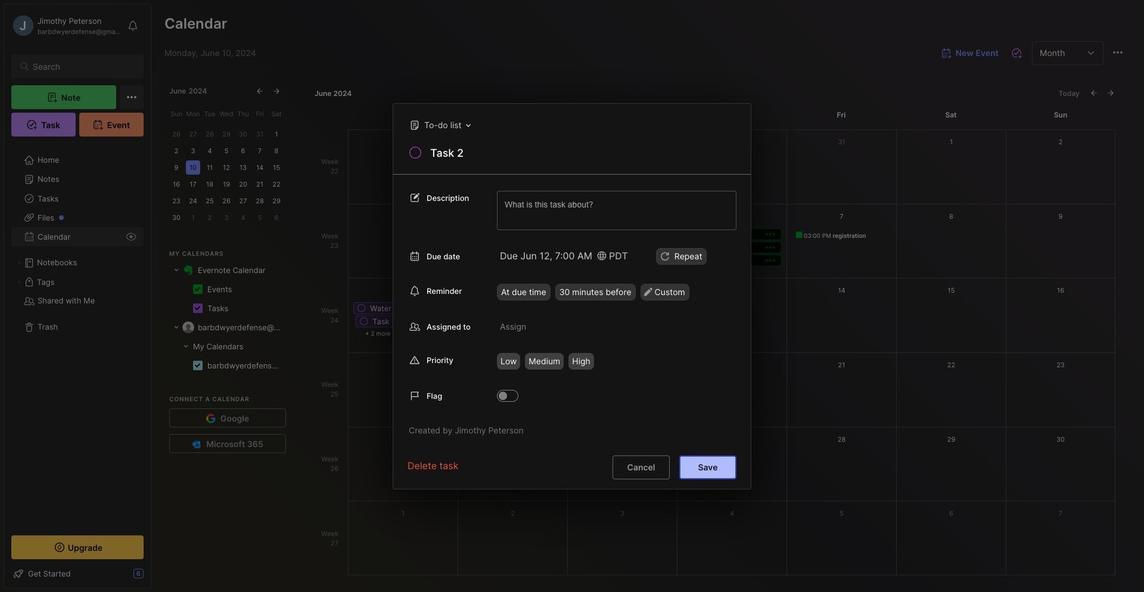 Task type: locate. For each thing, give the bounding box(es) containing it.
cell right select680 checkbox
[[208, 360, 284, 372]]

2 grid from the top
[[169, 318, 284, 375]]

Select680 checkbox
[[193, 361, 203, 370]]

cell up select680 checkbox
[[190, 341, 244, 352]]

None search field
[[33, 59, 133, 73]]

Enter task text field
[[429, 145, 737, 165]]

expand tags image
[[16, 278, 23, 286]]

0 vertical spatial arrow image
[[173, 267, 180, 274]]

Select674 checkbox
[[193, 304, 203, 313]]

cell up the select673 option
[[198, 264, 268, 276]]

row group
[[169, 337, 284, 375]]

1 vertical spatial arrow image
[[173, 324, 180, 331]]

tree
[[4, 144, 151, 525]]

arrow image
[[173, 267, 180, 274], [173, 324, 180, 331], [182, 343, 190, 350]]

cell
[[198, 264, 268, 276], [208, 283, 237, 295], [208, 302, 233, 314], [198, 321, 284, 333], [190, 341, 244, 352], [208, 360, 284, 372]]

grid
[[169, 261, 284, 318], [169, 318, 284, 375]]

None checkbox
[[482, 242, 558, 253], [370, 303, 449, 314], [482, 242, 558, 253], [370, 303, 449, 314]]

4 row from the top
[[169, 318, 284, 337]]

2 row from the top
[[169, 280, 284, 299]]

None checkbox
[[480, 229, 559, 240], [373, 316, 448, 327], [480, 229, 559, 240], [373, 316, 448, 327]]

row
[[169, 261, 284, 280], [169, 280, 284, 299], [169, 299, 284, 318], [169, 318, 284, 337], [169, 337, 284, 356], [169, 356, 284, 375]]

none search field inside main element
[[33, 59, 133, 73]]



Task type: vqa. For each thing, say whether or not it's contained in the screenshot.
first TAB LIST from the right
no



Task type: describe. For each thing, give the bounding box(es) containing it.
1 row from the top
[[169, 261, 284, 280]]

arrow image for first grid from the top of the page
[[173, 267, 180, 274]]

Select673 checkbox
[[193, 284, 203, 294]]

5 row from the top
[[169, 337, 284, 356]]

tree inside main element
[[4, 144, 151, 525]]

expand notebooks image
[[16, 259, 23, 267]]

cell right the select673 option
[[208, 283, 237, 295]]

arrow image for second grid from the top
[[173, 324, 180, 331]]

Go to note or move task field
[[404, 116, 475, 133]]

cell down "select674" checkbox at the left bottom
[[198, 321, 284, 333]]

main element
[[0, 0, 155, 592]]

6 row from the top
[[169, 356, 284, 375]]

3 row from the top
[[169, 299, 284, 318]]

2 vertical spatial arrow image
[[182, 343, 190, 350]]

new task image
[[1011, 47, 1023, 59]]

1 grid from the top
[[169, 261, 284, 318]]

Search text field
[[33, 61, 133, 72]]

What is this task about? text field
[[497, 191, 737, 230]]

cell right "select674" checkbox at the left bottom
[[208, 302, 233, 314]]



